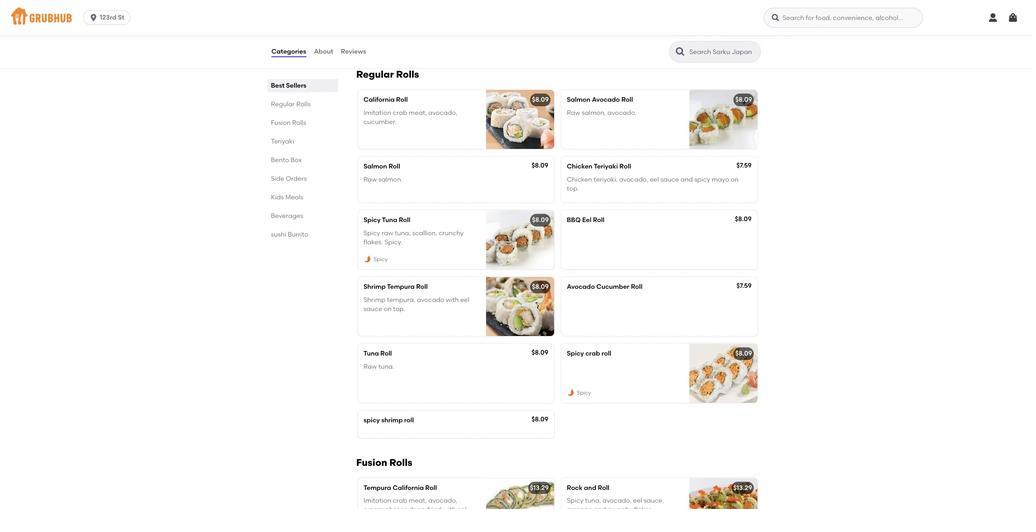 Task type: vqa. For each thing, say whether or not it's contained in the screenshot.
Regular Rolls
yes



Task type: describe. For each thing, give the bounding box(es) containing it.
raw salmon.
[[364, 176, 403, 183]]

rolls up 'fusion rolls' tab
[[297, 100, 311, 108]]

kids meals tab
[[271, 193, 335, 202]]

tempura,
[[387, 296, 416, 304]]

spicy for spicy tuna roll
[[364, 216, 381, 224]]

spicy image for the spicy crab roll image
[[567, 389, 575, 397]]

roll for chicken teriyaki roll
[[620, 163, 631, 170]]

spicy tuna roll
[[364, 216, 411, 224]]

raw for raw salmon, avocado.
[[567, 109, 581, 117]]

salmon avocado roll image
[[690, 90, 758, 149]]

roll for spicy tuna roll
[[399, 216, 411, 224]]

cream
[[364, 506, 384, 509]]

fried
[[428, 506, 442, 509]]

top. inside chicken teriyaki, avocado, eel sauce and spicy mayo on top.
[[567, 185, 579, 192]]

spicy for spicy crab roll
[[567, 350, 584, 357]]

tuna roll
[[364, 350, 392, 357]]

chicken teriyaki roll
[[567, 163, 631, 170]]

tuna.
[[379, 363, 395, 370]]

california roll image
[[486, 90, 554, 149]]

roll up tuna. at the left of page
[[381, 350, 392, 357]]

reviews
[[341, 48, 366, 55]]

$11.29
[[569, 29, 586, 36]]

spicy inside chicken teriyaki, avocado, eel sauce and spicy mayo on top.
[[695, 176, 711, 183]]

$3.09
[[365, 29, 382, 36]]

kids meals
[[271, 193, 304, 201]]

1 horizontal spatial regular rolls
[[356, 69, 419, 80]]

top. inside the "shrimp tempura, avocado with eel sauce on top."
[[393, 305, 405, 313]]

roll for tempura california roll
[[426, 484, 437, 492]]

roll up imitation crab meat, avocado, cucumber. in the left top of the page
[[396, 96, 408, 104]]

side orders tab
[[271, 174, 335, 183]]

flakes. inside the 'spicy tuna, avocado, eel sauce, masago and crunchy flakes.'
[[634, 506, 654, 509]]

about button
[[314, 35, 334, 68]]

salmon.
[[379, 176, 403, 183]]

spicy raw tuna, scallion, crunchy flakes. spicy.
[[364, 229, 464, 246]]

imitation for fusion
[[364, 497, 391, 504]]

123rd
[[100, 14, 116, 21]]

roll up salmon.
[[389, 163, 400, 170]]

spicy for spicy raw tuna, scallion, crunchy flakes. spicy.
[[364, 229, 380, 237]]

avocado.
[[608, 109, 637, 117]]

cucumber.
[[364, 118, 397, 126]]

Search for food, convenience, alcohol... search field
[[764, 8, 923, 28]]

0 vertical spatial avocado
[[592, 96, 620, 104]]

regular rolls tab
[[271, 99, 335, 109]]

1 vertical spatial avocado
[[567, 283, 595, 291]]

+
[[586, 29, 590, 36]]

0 vertical spatial tempura
[[387, 283, 415, 291]]

1 vertical spatial crab
[[586, 350, 600, 357]]

beverages tab
[[271, 211, 335, 221]]

chicken teriyaki, avocado, eel sauce and spicy mayo on top.
[[567, 176, 739, 192]]

raw for raw salmon.
[[364, 176, 377, 183]]

shrimp tempura, avocado with eel sauce on top.
[[364, 296, 470, 313]]

flakes. inside spicy raw tuna, scallion, crunchy flakes. spicy.
[[364, 238, 383, 246]]

best sellers tab
[[271, 81, 335, 90]]

imitation crab meat, avocado, cream cheese deep-fried with ee
[[364, 497, 467, 509]]

avocado cucumber roll
[[567, 283, 643, 291]]

1 horizontal spatial fusion
[[356, 457, 387, 468]]

bento box
[[271, 156, 302, 164]]

$7.59 for raw salmon.
[[737, 162, 752, 170]]

california roll
[[364, 96, 408, 104]]

main navigation navigation
[[0, 0, 1033, 35]]

cucumber
[[597, 283, 630, 291]]

sauce,
[[644, 497, 664, 504]]

eel for chicken teriyaki roll
[[650, 176, 659, 183]]

1 vertical spatial tempura
[[364, 484, 391, 492]]

tuna, inside spicy raw tuna, scallion, crunchy flakes. spicy.
[[395, 229, 411, 237]]

meat, for fusion rolls
[[409, 497, 427, 504]]

bbq eel roll
[[567, 216, 605, 224]]

raw
[[382, 229, 393, 237]]

side orders
[[271, 175, 307, 183]]

cheese
[[385, 506, 408, 509]]

spicy crab roll
[[567, 350, 612, 357]]

$3.09 button
[[358, 0, 554, 48]]

raw tuna.
[[364, 363, 395, 370]]

chicken for chicken teriyaki, avocado, eel sauce and spicy mayo on top.
[[567, 176, 592, 183]]

roll for avocado cucumber roll
[[631, 283, 643, 291]]

orders
[[286, 175, 307, 183]]

chicken for chicken teriyaki roll
[[567, 163, 593, 170]]

sushi burrito tab
[[271, 230, 335, 239]]

teriyaki inside teriyaki tab
[[271, 138, 294, 145]]

$13.29 for imitation crab meat, avocado, cream cheese deep-fried with ee
[[530, 484, 549, 492]]

meat, for regular rolls
[[409, 109, 427, 117]]

box
[[291, 156, 302, 164]]

rock
[[567, 484, 583, 492]]

teriyaki,
[[594, 176, 618, 183]]

1 vertical spatial california
[[393, 484, 424, 492]]

beverages
[[271, 212, 303, 220]]

masago
[[567, 506, 593, 509]]

sauce inside the "shrimp tempura, avocado with eel sauce on top."
[[364, 305, 382, 313]]

categories
[[272, 48, 306, 55]]

sushi
[[271, 231, 286, 238]]

shrimp tempura roll
[[364, 283, 428, 291]]

best sellers
[[271, 82, 307, 89]]

1 horizontal spatial tuna
[[382, 216, 397, 224]]

salmon for salmon,
[[567, 96, 591, 104]]

and inside the 'spicy tuna, avocado, eel sauce, masago and crunchy flakes.'
[[594, 506, 606, 509]]

roll for spicy shrimp roll
[[404, 417, 414, 424]]

regular inside regular rolls tab
[[271, 100, 295, 108]]

salmon,
[[582, 109, 606, 117]]

raw salmon, avocado.
[[567, 109, 637, 117]]



Task type: locate. For each thing, give the bounding box(es) containing it.
roll
[[396, 96, 408, 104], [622, 96, 633, 104], [389, 163, 400, 170], [620, 163, 631, 170], [399, 216, 411, 224], [593, 216, 605, 224], [416, 283, 428, 291], [631, 283, 643, 291], [381, 350, 392, 357], [426, 484, 437, 492], [598, 484, 610, 492]]

0 vertical spatial top.
[[567, 185, 579, 192]]

sauce inside chicken teriyaki, avocado, eel sauce and spicy mayo on top.
[[661, 176, 679, 183]]

meat,
[[409, 109, 427, 117], [409, 497, 427, 504]]

search icon image
[[675, 46, 686, 57]]

0 vertical spatial california
[[364, 96, 395, 104]]

0 vertical spatial spicy image
[[364, 255, 372, 264]]

roll up the 'spicy tuna, avocado, eel sauce, masago and crunchy flakes.'
[[598, 484, 610, 492]]

2 imitation from the top
[[364, 497, 391, 504]]

meals
[[286, 193, 304, 201]]

california up 'cucumber.'
[[364, 96, 395, 104]]

1 vertical spatial fusion
[[356, 457, 387, 468]]

avocado, inside the 'spicy tuna, avocado, eel sauce, masago and crunchy flakes.'
[[603, 497, 632, 504]]

salmon
[[567, 96, 591, 104], [364, 163, 387, 170]]

with inside the "shrimp tempura, avocado with eel sauce on top."
[[446, 296, 459, 304]]

crunchy inside spicy raw tuna, scallion, crunchy flakes. spicy.
[[439, 229, 464, 237]]

1 vertical spatial and
[[584, 484, 597, 492]]

fusion up the tempura california roll
[[356, 457, 387, 468]]

teriyaki tab
[[271, 137, 335, 146]]

1 vertical spatial flakes.
[[634, 506, 654, 509]]

imitation crab meat, avocado, cucumber.
[[364, 109, 458, 126]]

fusion rolls down regular rolls tab
[[271, 119, 306, 127]]

0 vertical spatial fusion rolls
[[271, 119, 306, 127]]

shrimp inside the "shrimp tempura, avocado with eel sauce on top."
[[364, 296, 386, 304]]

tuna up raw tuna. on the left bottom
[[364, 350, 379, 357]]

eel
[[582, 216, 592, 224]]

rock and roll image
[[690, 478, 758, 509]]

0 vertical spatial salmon
[[567, 96, 591, 104]]

crab inside imitation crab meat, avocado, cucumber.
[[393, 109, 407, 117]]

0 vertical spatial $7.59
[[737, 162, 752, 170]]

best
[[271, 82, 285, 89]]

chicken inside chicken teriyaki, avocado, eel sauce and spicy mayo on top.
[[567, 176, 592, 183]]

spicy image for spicy tuna roll image
[[364, 255, 372, 264]]

0 vertical spatial on
[[731, 176, 739, 183]]

spicy tuna, avocado, eel sauce, masago and crunchy flakes.
[[567, 497, 664, 509]]

0 vertical spatial chicken
[[567, 163, 593, 170]]

roll for shrimp tempura roll
[[416, 283, 428, 291]]

1 chicken from the top
[[567, 163, 593, 170]]

tempura california roll
[[364, 484, 437, 492]]

crunchy down 'rock and roll'
[[608, 506, 633, 509]]

1 vertical spatial meat,
[[409, 497, 427, 504]]

1 $13.29 from the left
[[530, 484, 549, 492]]

1 horizontal spatial fusion rolls
[[356, 457, 413, 468]]

deep-
[[409, 506, 428, 509]]

0 horizontal spatial tuna,
[[395, 229, 411, 237]]

0 vertical spatial raw
[[567, 109, 581, 117]]

regular rolls
[[356, 69, 419, 80], [271, 100, 311, 108]]

rolls up california roll
[[396, 69, 419, 80]]

on down tempura,
[[384, 305, 392, 313]]

imitation for regular
[[364, 109, 391, 117]]

salmon roll
[[364, 163, 400, 170]]

2 vertical spatial eel
[[633, 497, 643, 504]]

0 horizontal spatial tuna
[[364, 350, 379, 357]]

mayo
[[712, 176, 730, 183]]

0 vertical spatial eel
[[650, 176, 659, 183]]

with
[[446, 296, 459, 304], [443, 506, 456, 509]]

regular down best
[[271, 100, 295, 108]]

burrito
[[288, 231, 308, 238]]

svg image inside 123rd st 'button'
[[89, 13, 98, 22]]

categories button
[[271, 35, 307, 68]]

2 vertical spatial crab
[[393, 497, 407, 504]]

crunchy
[[439, 229, 464, 237], [608, 506, 633, 509]]

crunchy right scallion,
[[439, 229, 464, 237]]

1 vertical spatial spicy image
[[567, 389, 575, 397]]

tempura
[[387, 283, 415, 291], [364, 484, 391, 492]]

roll right eel
[[593, 216, 605, 224]]

top. up bbq
[[567, 185, 579, 192]]

roll for spicy crab roll
[[602, 350, 612, 357]]

meat, inside imitation crab meat, avocado, cream cheese deep-fried with ee
[[409, 497, 427, 504]]

chicken
[[567, 163, 593, 170], [567, 176, 592, 183]]

california
[[364, 96, 395, 104], [393, 484, 424, 492]]

and right rock
[[584, 484, 597, 492]]

1 imitation from the top
[[364, 109, 391, 117]]

1 vertical spatial eel
[[461, 296, 470, 304]]

1 vertical spatial teriyaki
[[594, 163, 618, 170]]

imitation inside imitation crab meat, avocado, cream cheese deep-fried with ee
[[364, 497, 391, 504]]

spicy inside spicy raw tuna, scallion, crunchy flakes. spicy.
[[364, 229, 380, 237]]

eel inside the 'spicy tuna, avocado, eel sauce, masago and crunchy flakes.'
[[633, 497, 643, 504]]

2 $7.59 from the top
[[737, 282, 752, 290]]

regular up california roll
[[356, 69, 394, 80]]

tuna up raw
[[382, 216, 397, 224]]

0 horizontal spatial spicy image
[[364, 255, 372, 264]]

2 chicken from the top
[[567, 176, 592, 183]]

sauce
[[661, 176, 679, 183], [364, 305, 382, 313]]

regular rolls up california roll
[[356, 69, 419, 80]]

avocado, inside chicken teriyaki, avocado, eel sauce and spicy mayo on top.
[[619, 176, 649, 183]]

rolls up teriyaki tab
[[292, 119, 306, 127]]

roll right cucumber
[[631, 283, 643, 291]]

roll
[[602, 350, 612, 357], [404, 417, 414, 424]]

0 horizontal spatial roll
[[404, 417, 414, 424]]

$7.59
[[737, 162, 752, 170], [737, 282, 752, 290]]

0 vertical spatial regular
[[356, 69, 394, 80]]

flakes.
[[364, 238, 383, 246], [634, 506, 654, 509]]

avocado, inside imitation crab meat, avocado, cream cheese deep-fried with ee
[[429, 497, 458, 504]]

tempura california roll image
[[486, 478, 554, 509]]

2 horizontal spatial eel
[[650, 176, 659, 183]]

raw down salmon roll
[[364, 176, 377, 183]]

0 horizontal spatial crunchy
[[439, 229, 464, 237]]

shrimp
[[364, 283, 386, 291], [364, 296, 386, 304]]

0 horizontal spatial $13.29
[[530, 484, 549, 492]]

1 vertical spatial chicken
[[567, 176, 592, 183]]

0 horizontal spatial fusion
[[271, 119, 291, 127]]

1 horizontal spatial flakes.
[[634, 506, 654, 509]]

spicy crab roll image
[[690, 344, 758, 403]]

avocado left cucumber
[[567, 283, 595, 291]]

salmon avocado roll
[[567, 96, 633, 104]]

1 horizontal spatial roll
[[602, 350, 612, 357]]

crab for fusion rolls
[[393, 497, 407, 504]]

rock and roll
[[567, 484, 610, 492]]

roll up spicy raw tuna, scallion, crunchy flakes. spicy.
[[399, 216, 411, 224]]

0 vertical spatial sauce
[[661, 176, 679, 183]]

1 vertical spatial with
[[443, 506, 456, 509]]

roll up chicken teriyaki, avocado, eel sauce and spicy mayo on top.
[[620, 163, 631, 170]]

2 $13.29 from the left
[[734, 484, 752, 492]]

$13.29
[[530, 484, 549, 492], [734, 484, 752, 492]]

eel inside the "shrimp tempura, avocado with eel sauce on top."
[[461, 296, 470, 304]]

1 horizontal spatial crunchy
[[608, 506, 633, 509]]

crab for regular rolls
[[393, 109, 407, 117]]

spicy left shrimp
[[364, 417, 380, 424]]

123rd st
[[100, 14, 124, 21]]

0 vertical spatial and
[[681, 176, 693, 183]]

and right masago
[[594, 506, 606, 509]]

imitation
[[364, 109, 391, 117], [364, 497, 391, 504]]

2 vertical spatial and
[[594, 506, 606, 509]]

spicy shrimp roll
[[364, 417, 414, 424]]

tuna, down 'rock and roll'
[[585, 497, 601, 504]]

with inside imitation crab meat, avocado, cream cheese deep-fried with ee
[[443, 506, 456, 509]]

1 horizontal spatial top.
[[567, 185, 579, 192]]

about
[[314, 48, 333, 55]]

fusion inside tab
[[271, 119, 291, 127]]

teriyaki
[[271, 138, 294, 145], [594, 163, 618, 170]]

salmon for salmon.
[[364, 163, 387, 170]]

crunchy inside the 'spicy tuna, avocado, eel sauce, masago and crunchy flakes.'
[[608, 506, 633, 509]]

1 vertical spatial shrimp
[[364, 296, 386, 304]]

raw
[[567, 109, 581, 117], [364, 176, 377, 183], [364, 363, 377, 370]]

shrimp for shrimp tempura, avocado with eel sauce on top.
[[364, 296, 386, 304]]

0 horizontal spatial teriyaki
[[271, 138, 294, 145]]

fusion rolls
[[271, 119, 306, 127], [356, 457, 413, 468]]

0 horizontal spatial salmon
[[364, 163, 387, 170]]

tuna,
[[395, 229, 411, 237], [585, 497, 601, 504]]

1 horizontal spatial $13.29
[[734, 484, 752, 492]]

0 vertical spatial tuna
[[382, 216, 397, 224]]

rolls up the tempura california roll
[[390, 457, 413, 468]]

teriyaki up 'bento'
[[271, 138, 294, 145]]

0 horizontal spatial eel
[[461, 296, 470, 304]]

raw left salmon, at right top
[[567, 109, 581, 117]]

bbq
[[567, 216, 581, 224]]

1 horizontal spatial salmon
[[567, 96, 591, 104]]

2 shrimp from the top
[[364, 296, 386, 304]]

0 vertical spatial crab
[[393, 109, 407, 117]]

tuna
[[382, 216, 397, 224], [364, 350, 379, 357]]

1 vertical spatial imitation
[[364, 497, 391, 504]]

1 horizontal spatial teriyaki
[[594, 163, 618, 170]]

1 horizontal spatial regular
[[356, 69, 394, 80]]

flakes. down sauce,
[[634, 506, 654, 509]]

0 vertical spatial teriyaki
[[271, 138, 294, 145]]

1 vertical spatial raw
[[364, 176, 377, 183]]

0 horizontal spatial on
[[384, 305, 392, 313]]

1 vertical spatial crunchy
[[608, 506, 633, 509]]

1 horizontal spatial tuna,
[[585, 497, 601, 504]]

fusion rolls up the tempura california roll
[[356, 457, 413, 468]]

0 horizontal spatial regular rolls
[[271, 100, 311, 108]]

0 vertical spatial meat,
[[409, 109, 427, 117]]

1 horizontal spatial eel
[[633, 497, 643, 504]]

1 vertical spatial top.
[[393, 305, 405, 313]]

meat, inside imitation crab meat, avocado, cucumber.
[[409, 109, 427, 117]]

salmon up raw salmon.
[[364, 163, 387, 170]]

$7.59 for shrimp tempura, avocado with eel sauce on top.
[[737, 282, 752, 290]]

tempura up cream
[[364, 484, 391, 492]]

1 vertical spatial sauce
[[364, 305, 382, 313]]

1 vertical spatial on
[[384, 305, 392, 313]]

eel
[[650, 176, 659, 183], [461, 296, 470, 304], [633, 497, 643, 504]]

spicy inside the 'spicy tuna, avocado, eel sauce, masago and crunchy flakes.'
[[567, 497, 584, 504]]

1 vertical spatial spicy
[[364, 417, 380, 424]]

spicy.
[[385, 238, 403, 246]]

crab
[[393, 109, 407, 117], [586, 350, 600, 357], [393, 497, 407, 504]]

roll for rock and roll
[[598, 484, 610, 492]]

0 horizontal spatial fusion rolls
[[271, 119, 306, 127]]

roll up avocado at the left of page
[[416, 283, 428, 291]]

svg image
[[988, 12, 999, 23], [1008, 12, 1019, 23], [89, 13, 98, 22], [772, 13, 781, 22]]

0 vertical spatial shrimp
[[364, 283, 386, 291]]

tempura up tempura,
[[387, 283, 415, 291]]

avocado, inside imitation crab meat, avocado, cucumber.
[[429, 109, 458, 117]]

bento box tab
[[271, 155, 335, 165]]

bento
[[271, 156, 289, 164]]

1 vertical spatial fusion rolls
[[356, 457, 413, 468]]

on inside chicken teriyaki, avocado, eel sauce and spicy mayo on top.
[[731, 176, 739, 183]]

0 horizontal spatial regular
[[271, 100, 295, 108]]

spicy image up shrimp tempura roll
[[364, 255, 372, 264]]

flakes. down raw
[[364, 238, 383, 246]]

1 vertical spatial salmon
[[364, 163, 387, 170]]

0 horizontal spatial sauce
[[364, 305, 382, 313]]

0 vertical spatial crunchy
[[439, 229, 464, 237]]

1 $7.59 from the top
[[737, 162, 752, 170]]

teriyaki up teriyaki,
[[594, 163, 618, 170]]

and inside chicken teriyaki, avocado, eel sauce and spicy mayo on top.
[[681, 176, 693, 183]]

0 vertical spatial regular rolls
[[356, 69, 419, 80]]

fusion down regular rolls tab
[[271, 119, 291, 127]]

0 vertical spatial with
[[446, 296, 459, 304]]

roll up fried
[[426, 484, 437, 492]]

1 vertical spatial roll
[[404, 417, 414, 424]]

fusion
[[271, 119, 291, 127], [356, 457, 387, 468]]

roll up avocado.
[[622, 96, 633, 104]]

with right avocado at the left of page
[[446, 296, 459, 304]]

on right mayo
[[731, 176, 739, 183]]

tuna, inside the 'spicy tuna, avocado, eel sauce, masago and crunchy flakes.'
[[585, 497, 601, 504]]

shrimp
[[382, 417, 403, 424]]

eel for rock and roll
[[633, 497, 643, 504]]

spicy image down spicy crab roll
[[567, 389, 575, 397]]

spicy
[[695, 176, 711, 183], [364, 417, 380, 424]]

with right fried
[[443, 506, 456, 509]]

shrimp for shrimp tempura roll
[[364, 283, 386, 291]]

tuna, up spicy.
[[395, 229, 411, 237]]

0 vertical spatial fusion
[[271, 119, 291, 127]]

2 meat, from the top
[[409, 497, 427, 504]]

st
[[118, 14, 124, 21]]

top. down tempura,
[[393, 305, 405, 313]]

1 vertical spatial tuna,
[[585, 497, 601, 504]]

0 vertical spatial imitation
[[364, 109, 391, 117]]

scallion,
[[412, 229, 437, 237]]

california up imitation crab meat, avocado, cream cheese deep-fried with ee at left
[[393, 484, 424, 492]]

reviews button
[[341, 35, 367, 68]]

1 horizontal spatial on
[[731, 176, 739, 183]]

and
[[681, 176, 693, 183], [584, 484, 597, 492], [594, 506, 606, 509]]

spicy
[[364, 216, 381, 224], [364, 229, 380, 237], [374, 256, 388, 262], [567, 350, 584, 357], [577, 390, 591, 396], [567, 497, 584, 504]]

regular
[[356, 69, 394, 80], [271, 100, 295, 108]]

123rd st button
[[83, 10, 134, 25]]

$8.09
[[532, 96, 549, 104], [736, 96, 752, 104], [532, 162, 549, 170], [735, 215, 752, 223], [532, 216, 549, 224], [532, 283, 549, 291], [532, 349, 549, 357], [736, 350, 752, 357], [532, 416, 549, 423]]

imitation up cream
[[364, 497, 391, 504]]

avocado
[[417, 296, 445, 304]]

raw down tuna roll on the left of the page
[[364, 363, 377, 370]]

2 vertical spatial raw
[[364, 363, 377, 370]]

avocado
[[592, 96, 620, 104], [567, 283, 595, 291]]

1 meat, from the top
[[409, 109, 427, 117]]

side
[[271, 175, 284, 183]]

0 horizontal spatial top.
[[393, 305, 405, 313]]

1 horizontal spatial sauce
[[661, 176, 679, 183]]

1 horizontal spatial spicy
[[695, 176, 711, 183]]

on inside the "shrimp tempura, avocado with eel sauce on top."
[[384, 305, 392, 313]]

roll for salmon avocado roll
[[622, 96, 633, 104]]

0 vertical spatial tuna,
[[395, 229, 411, 237]]

spicy left mayo
[[695, 176, 711, 183]]

1 vertical spatial tuna
[[364, 350, 379, 357]]

and left mayo
[[681, 176, 693, 183]]

shrimp tempura roll image
[[486, 277, 554, 336]]

avocado up raw salmon, avocado.
[[592, 96, 620, 104]]

eel inside chicken teriyaki, avocado, eel sauce and spicy mayo on top.
[[650, 176, 659, 183]]

regular rolls down best sellers
[[271, 100, 311, 108]]

0 horizontal spatial spicy
[[364, 417, 380, 424]]

0 vertical spatial roll
[[602, 350, 612, 357]]

Search Sarku Japan search field
[[689, 48, 758, 56]]

1 vertical spatial regular rolls
[[271, 100, 311, 108]]

fusion rolls tab
[[271, 118, 335, 128]]

salmon up salmon, at right top
[[567, 96, 591, 104]]

$13.29 for spicy tuna, avocado, eel sauce, masago and crunchy flakes.
[[734, 484, 752, 492]]

rolls
[[396, 69, 419, 80], [297, 100, 311, 108], [292, 119, 306, 127], [390, 457, 413, 468]]

imitation inside imitation crab meat, avocado, cucumber.
[[364, 109, 391, 117]]

raw for raw tuna.
[[364, 363, 377, 370]]

regular rolls inside tab
[[271, 100, 311, 108]]

0 horizontal spatial flakes.
[[364, 238, 383, 246]]

fusion rolls inside tab
[[271, 119, 306, 127]]

roll for bbq eel roll
[[593, 216, 605, 224]]

sellers
[[286, 82, 307, 89]]

1 vertical spatial regular
[[271, 100, 295, 108]]

1 vertical spatial $7.59
[[737, 282, 752, 290]]

sushi burrito
[[271, 231, 308, 238]]

spicy image
[[364, 255, 372, 264], [567, 389, 575, 397]]

spicy tuna roll image
[[486, 210, 554, 269]]

crab inside imitation crab meat, avocado, cream cheese deep-fried with ee
[[393, 497, 407, 504]]

1 shrimp from the top
[[364, 283, 386, 291]]

imitation up 'cucumber.'
[[364, 109, 391, 117]]

0 vertical spatial spicy
[[695, 176, 711, 183]]

0 vertical spatial flakes.
[[364, 238, 383, 246]]

kids
[[271, 193, 284, 201]]

spicy for spicy tuna, avocado, eel sauce, masago and crunchy flakes.
[[567, 497, 584, 504]]

1 horizontal spatial spicy image
[[567, 389, 575, 397]]

$11.29 +
[[569, 29, 590, 36]]



